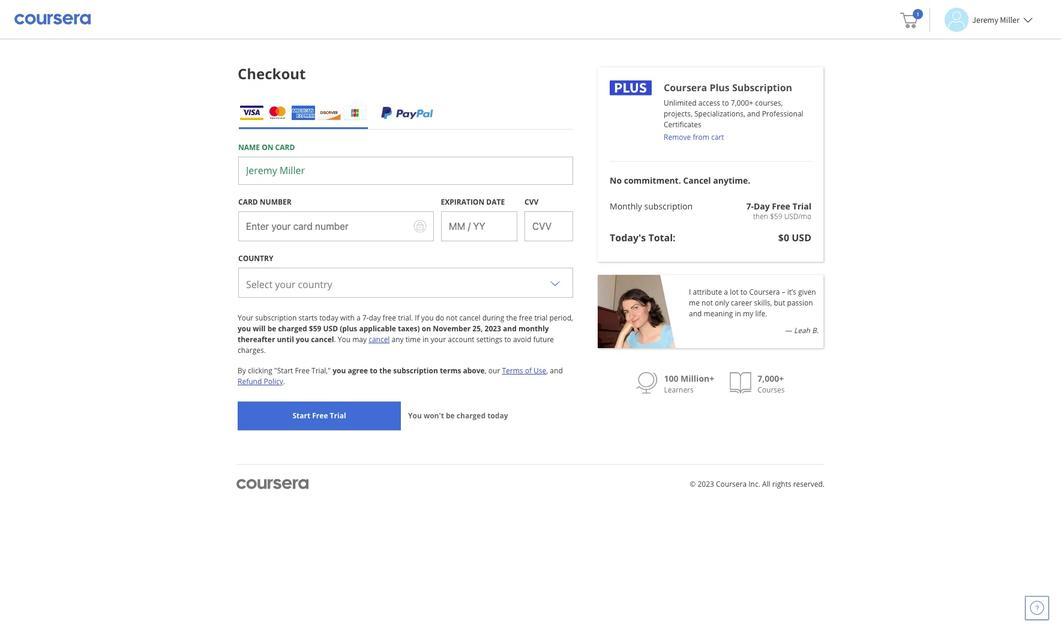 Task type: vqa. For each thing, say whether or not it's contained in the screenshot.
right 4
no



Task type: describe. For each thing, give the bounding box(es) containing it.
by
[[238, 366, 246, 376]]

country
[[298, 278, 333, 291]]

you down your
[[238, 324, 251, 334]]

charged for $59
[[278, 324, 307, 334]]

(plus applicable taxes) on november 25, 2023 and monthly thereafter until you cancel
[[238, 324, 549, 345]]

until
[[277, 335, 294, 345]]

no commitment. cancel anytime.
[[610, 175, 751, 186]]

and inside (plus applicable taxes) on november 25, 2023 and monthly thereafter until you cancel
[[503, 324, 517, 334]]

time
[[406, 335, 421, 345]]

then
[[754, 211, 769, 222]]

trial inside "start free trial" button
[[330, 411, 346, 421]]

© 2023 coursera inc. all rights reserved.
[[690, 479, 825, 490]]

my
[[744, 309, 754, 319]]

date
[[487, 197, 505, 207]]

name
[[238, 142, 260, 153]]

meaning
[[704, 309, 734, 319]]

subscription for your
[[255, 313, 297, 323]]

subscription for monthly
[[645, 201, 693, 212]]

jcb image
[[344, 106, 367, 120]]

25,
[[473, 324, 483, 334]]

0 vertical spatial you
[[338, 335, 351, 345]]

cvv
[[525, 197, 539, 207]]

"start
[[274, 366, 293, 376]]

the inside by clicking "start free trial," you agree to the subscription terms above , our terms of use , and refund policy .
[[380, 366, 392, 376]]

inc.
[[749, 479, 761, 490]]

day
[[369, 313, 381, 323]]

above
[[463, 366, 485, 376]]

checkout main content
[[0, 61, 1062, 517]]

0 vertical spatial on
[[262, 142, 274, 153]]

1 horizontal spatial trial
[[793, 201, 812, 212]]

monthly
[[519, 324, 549, 334]]

100 million+ learners
[[665, 373, 715, 395]]

million+
[[681, 373, 715, 384]]

and inside i attribute a lot to coursera – it's given me not only career skills, but passion and meaning in my life.
[[690, 309, 702, 319]]

any
[[392, 335, 404, 345]]

day
[[754, 201, 770, 212]]

november
[[433, 324, 471, 334]]

jeremy
[[973, 14, 999, 25]]

american express image
[[292, 106, 315, 120]]

monthly subscription
[[610, 201, 693, 212]]

courses
[[758, 385, 785, 395]]

cancel link
[[369, 335, 390, 345]]

i
[[690, 287, 692, 297]]

0 vertical spatial 7-
[[747, 201, 754, 212]]

1 vertical spatial $59
[[309, 324, 322, 334]]

chevron down image
[[548, 276, 563, 290]]

$0 usd
[[779, 231, 812, 244]]

plus
[[710, 81, 730, 94]]

coursera inside i attribute a lot to coursera – it's given me not only career skills, but passion and meaning in my life.
[[750, 287, 781, 297]]

our
[[489, 366, 501, 376]]

charges.
[[238, 345, 266, 356]]

free inside by clicking "start free trial," you agree to the subscription terms above , our terms of use , and refund policy .
[[295, 366, 310, 376]]

1 vertical spatial today
[[488, 411, 508, 421]]

select
[[246, 278, 273, 291]]

2 vertical spatial coursera
[[717, 479, 747, 490]]

7,000+ courses
[[758, 373, 785, 395]]

starts
[[299, 313, 318, 323]]

life.
[[756, 309, 768, 319]]

subscription
[[733, 81, 793, 94]]

all
[[763, 479, 771, 490]]

access
[[699, 98, 721, 108]]

1 horizontal spatial card
[[275, 142, 295, 153]]

free inside button
[[313, 411, 328, 421]]

in inside i attribute a lot to coursera – it's given me not only career skills, but passion and meaning in my life.
[[736, 309, 742, 319]]

2 vertical spatial usd
[[323, 324, 338, 334]]

discover image
[[318, 106, 341, 120]]

i attribute a lot to coursera – it's given me not only career skills, but passion and meaning in my life.
[[690, 287, 817, 319]]

of
[[525, 366, 532, 376]]

©
[[690, 479, 696, 490]]

name on card
[[238, 142, 295, 153]]

jeremy miller button
[[930, 8, 1034, 32]]

0 vertical spatial today
[[320, 313, 339, 323]]

avoid
[[514, 335, 532, 345]]

will
[[253, 324, 266, 334]]

applicable
[[359, 324, 396, 334]]

your
[[238, 313, 254, 323]]

100
[[665, 373, 679, 384]]

—
[[786, 326, 793, 336]]

expiration date
[[441, 197, 505, 207]]

–
[[782, 287, 786, 297]]

0 vertical spatial the
[[507, 313, 518, 323]]

b.
[[813, 326, 819, 336]]

no
[[610, 175, 622, 186]]

given
[[799, 287, 817, 297]]

card number
[[238, 197, 292, 207]]

may
[[353, 335, 367, 345]]

courses,
[[756, 98, 784, 108]]

country
[[238, 254, 274, 264]]

terms of use link
[[502, 366, 547, 376]]

shopping cart: 1 item image
[[901, 9, 924, 28]]

you right if
[[422, 313, 434, 323]]

trial
[[535, 313, 548, 323]]

projects,
[[664, 109, 693, 119]]

Name on Card text field
[[238, 157, 574, 185]]

0 vertical spatial usd
[[785, 211, 799, 222]]

2 free from the left
[[519, 313, 533, 323]]

site metric image
[[731, 372, 752, 394]]

number
[[260, 197, 292, 207]]

from
[[693, 132, 710, 142]]

7,000+ inside coursera plus subscription unlimited access to 7,000+ courses, projects, specializations, and professional certificates remove from cart
[[732, 98, 754, 108]]

$0
[[779, 231, 790, 244]]

rights
[[773, 479, 792, 490]]

passion
[[788, 298, 814, 308]]

skills,
[[755, 298, 773, 308]]

0 vertical spatial coursera image
[[14, 10, 91, 29]]

charged for today
[[457, 411, 486, 421]]

total:
[[649, 231, 676, 244]]

cart
[[712, 132, 725, 142]]



Task type: locate. For each thing, give the bounding box(es) containing it.
cancel down applicable at the left of the page
[[369, 335, 390, 345]]

1 vertical spatial your
[[431, 335, 446, 345]]

0 horizontal spatial 2023
[[485, 324, 502, 334]]

1 free from the left
[[383, 313, 396, 323]]

unlimited
[[664, 98, 697, 108]]

(plus
[[340, 324, 358, 334]]

it's
[[788, 287, 797, 297]]

free right start
[[313, 411, 328, 421]]

in left my
[[736, 309, 742, 319]]

you right until at the left of the page
[[296, 335, 309, 345]]

period,
[[550, 313, 574, 323]]

on right name
[[262, 142, 274, 153]]

0 vertical spatial your
[[275, 278, 296, 291]]

1 horizontal spatial a
[[725, 287, 729, 297]]

0 horizontal spatial subscription
[[255, 313, 297, 323]]

lock image
[[414, 220, 427, 233]]

1 horizontal spatial 7-
[[747, 201, 754, 212]]

1 vertical spatial coursera
[[750, 287, 781, 297]]

0 vertical spatial trial
[[793, 201, 812, 212]]

account
[[448, 335, 475, 345]]

free right "start
[[295, 366, 310, 376]]

0 horizontal spatial coursera image
[[14, 10, 91, 29]]

. inside by clicking "start free trial," you agree to the subscription terms above , our terms of use , and refund policy .
[[283, 377, 285, 387]]

reserved.
[[794, 479, 825, 490]]

anytime.
[[714, 175, 751, 186]]

you inside by clicking "start free trial," you agree to the subscription terms above , our terms of use , and refund policy .
[[333, 366, 346, 376]]

1 vertical spatial a
[[357, 313, 361, 323]]

jeremy miller
[[973, 14, 1020, 25]]

coursera plus subscription unlimited access to 7,000+ courses, projects, specializations, and professional certificates remove from cart
[[664, 81, 804, 142]]

0 vertical spatial free
[[773, 201, 791, 212]]

remove from cart link
[[664, 132, 725, 142]]

be for will
[[268, 324, 277, 334]]

today's total:
[[610, 231, 676, 244]]

card
[[275, 142, 295, 153], [238, 197, 258, 207]]

and inside coursera plus subscription unlimited access to 7,000+ courses, projects, specializations, and professional certificates remove from cart
[[748, 109, 761, 119]]

free
[[383, 313, 396, 323], [519, 313, 533, 323]]

start
[[293, 411, 311, 421]]

7,000+ up specializations,
[[732, 98, 754, 108]]

0 horizontal spatial free
[[295, 366, 310, 376]]

0 vertical spatial charged
[[278, 324, 307, 334]]

checkout
[[238, 64, 306, 83]]

cancel
[[460, 313, 481, 323], [311, 335, 334, 345], [369, 335, 390, 345]]

career
[[731, 298, 753, 308]]

7-day free trial
[[747, 201, 812, 212]]

2023 right ©
[[698, 479, 715, 490]]

0 horizontal spatial not
[[447, 313, 458, 323]]

commitment.
[[625, 175, 682, 186]]

you won't be charged today
[[408, 411, 508, 421]]

not up november
[[447, 313, 458, 323]]

subscription down the time
[[394, 366, 438, 376]]

1 vertical spatial .
[[283, 377, 285, 387]]

confirm payment details element
[[238, 61, 306, 86]]

0 horizontal spatial a
[[357, 313, 361, 323]]

today's
[[610, 231, 646, 244]]

me
[[690, 298, 700, 308]]

0 vertical spatial subscription
[[645, 201, 693, 212]]

you will be charged $59 usd
[[238, 324, 338, 334]]

during
[[483, 313, 505, 323]]

0 horizontal spatial trial
[[330, 411, 346, 421]]

.
[[334, 335, 336, 345], [283, 377, 285, 387]]

1 horizontal spatial .
[[334, 335, 336, 345]]

certificates
[[664, 120, 702, 130]]

to
[[723, 98, 730, 108], [741, 287, 748, 297], [505, 335, 512, 345], [370, 366, 378, 376]]

1 vertical spatial not
[[447, 313, 458, 323]]

and down courses,
[[748, 109, 761, 119]]

2 , from the left
[[547, 366, 549, 376]]

to right agree
[[370, 366, 378, 376]]

won't
[[424, 411, 444, 421]]

do
[[436, 313, 445, 323]]

7,000+ up courses
[[758, 373, 785, 384]]

usd up $0 usd
[[785, 211, 799, 222]]

you inside (plus applicable taxes) on november 25, 2023 and monthly thereafter until you cancel
[[296, 335, 309, 345]]

you down '(plus'
[[338, 335, 351, 345]]

not down attribute
[[702, 298, 714, 308]]

1 horizontal spatial your
[[431, 335, 446, 345]]

/mo
[[799, 211, 812, 222]]

1 horizontal spatial free
[[313, 411, 328, 421]]

1 horizontal spatial $59
[[771, 211, 783, 222]]

paypal image
[[380, 106, 434, 120]]

be right will
[[268, 324, 277, 334]]

2023 down "during"
[[485, 324, 502, 334]]

0 vertical spatial be
[[268, 324, 277, 334]]

trial.
[[398, 313, 413, 323]]

in right the time
[[423, 335, 429, 345]]

coursera inside coursera plus subscription unlimited access to 7,000+ courses, projects, specializations, and professional certificates remove from cart
[[664, 81, 708, 94]]

1 horizontal spatial ,
[[547, 366, 549, 376]]

coursera up unlimited
[[664, 81, 708, 94]]

subscription inside by clicking "start free trial," you agree to the subscription terms above , our terms of use , and refund policy .
[[394, 366, 438, 376]]

2 horizontal spatial cancel
[[460, 313, 481, 323]]

card left number
[[238, 197, 258, 207]]

be for won't
[[446, 411, 455, 421]]

, right of
[[547, 366, 549, 376]]

0 vertical spatial .
[[334, 335, 336, 345]]

usd left '(plus'
[[323, 324, 338, 334]]

subscription up you will be charged $59 usd
[[255, 313, 297, 323]]

use
[[534, 366, 547, 376]]

the right agree
[[380, 366, 392, 376]]

trial right start
[[330, 411, 346, 421]]

0 horizontal spatial 7-
[[363, 313, 369, 323]]

coursera left inc. at the bottom of the page
[[717, 479, 747, 490]]

to left avoid
[[505, 335, 512, 345]]

if
[[415, 313, 420, 323]]

0 horizontal spatial .
[[283, 377, 285, 387]]

terms
[[440, 366, 462, 376]]

0 horizontal spatial in
[[423, 335, 429, 345]]

0 horizontal spatial card
[[238, 197, 258, 207]]

trial,"
[[312, 366, 331, 376]]

2 horizontal spatial subscription
[[645, 201, 693, 212]]

1 horizontal spatial on
[[422, 324, 431, 334]]

coursera
[[664, 81, 708, 94], [750, 287, 781, 297], [717, 479, 747, 490]]

your inside "any time in your account settings to avoid future charges."
[[431, 335, 446, 345]]

to inside "any time in your account settings to avoid future charges."
[[505, 335, 512, 345]]

. down "start
[[283, 377, 285, 387]]

1 , from the left
[[485, 366, 487, 376]]

your down november
[[431, 335, 446, 345]]

to inside by clicking "start free trial," you agree to the subscription terms above , our terms of use , and refund policy .
[[370, 366, 378, 376]]

on inside (plus applicable taxes) on november 25, 2023 and monthly thereafter until you cancel
[[422, 324, 431, 334]]

0 horizontal spatial free
[[383, 313, 396, 323]]

learners
[[665, 385, 694, 395]]

1 vertical spatial charged
[[457, 411, 486, 421]]

2 horizontal spatial coursera
[[750, 287, 781, 297]]

card down mastercard 'icon'
[[275, 142, 295, 153]]

0 horizontal spatial today
[[320, 313, 339, 323]]

free up the monthly
[[519, 313, 533, 323]]

0 horizontal spatial ,
[[485, 366, 487, 376]]

,
[[485, 366, 487, 376], [547, 366, 549, 376]]

usd
[[785, 211, 799, 222], [792, 231, 812, 244], [323, 324, 338, 334]]

cancel down starts
[[311, 335, 334, 345]]

$59 right then
[[771, 211, 783, 222]]

7- down anytime.
[[747, 201, 754, 212]]

1 vertical spatial card
[[238, 197, 258, 207]]

1 horizontal spatial coursera
[[717, 479, 747, 490]]

cancel inside (plus applicable taxes) on november 25, 2023 and monthly thereafter until you cancel
[[311, 335, 334, 345]]

free right "day"
[[383, 313, 396, 323]]

taxes)
[[398, 324, 420, 334]]

0 vertical spatial not
[[702, 298, 714, 308]]

0 horizontal spatial cancel
[[311, 335, 334, 345]]

settings
[[477, 335, 503, 345]]

subscription
[[645, 201, 693, 212], [255, 313, 297, 323], [394, 366, 438, 376]]

$59 down starts
[[309, 324, 322, 334]]

0 horizontal spatial coursera
[[664, 81, 708, 94]]

you right trial,"
[[333, 366, 346, 376]]

specializations,
[[695, 109, 746, 119]]

2 vertical spatial free
[[313, 411, 328, 421]]

0 horizontal spatial be
[[268, 324, 277, 334]]

future
[[534, 335, 554, 345]]

mastercard image
[[266, 106, 290, 120]]

7- up applicable at the left of the page
[[363, 313, 369, 323]]

leah
[[795, 326, 811, 336]]

1 vertical spatial coursera image
[[237, 479, 309, 490]]

your subscription starts today with a 7-day free trial. if you do not cancel during the free trial period,
[[238, 313, 574, 323]]

cancel up the 25,
[[460, 313, 481, 323]]

1 vertical spatial trial
[[330, 411, 346, 421]]

with
[[340, 313, 355, 323]]

today down our
[[488, 411, 508, 421]]

tab list
[[238, 96, 574, 129]]

monthly
[[610, 201, 643, 212]]

0 vertical spatial 7,000+
[[732, 98, 754, 108]]

and down me
[[690, 309, 702, 319]]

site metric image
[[637, 372, 659, 394]]

and inside by clicking "start free trial," you agree to the subscription terms above , our terms of use , and refund policy .
[[550, 366, 563, 376]]

coursera image
[[14, 10, 91, 29], [237, 479, 309, 490]]

1 vertical spatial subscription
[[255, 313, 297, 323]]

subscription down no commitment. cancel anytime.
[[645, 201, 693, 212]]

thereafter
[[238, 335, 275, 345]]

1 horizontal spatial in
[[736, 309, 742, 319]]

not
[[702, 298, 714, 308], [447, 313, 458, 323]]

a right the with
[[357, 313, 361, 323]]

. you may cancel
[[334, 335, 390, 345]]

in inside "any time in your account settings to avoid future charges."
[[423, 335, 429, 345]]

lot
[[730, 287, 739, 297]]

your right select
[[275, 278, 296, 291]]

1 horizontal spatial cancel
[[369, 335, 390, 345]]

0 vertical spatial in
[[736, 309, 742, 319]]

. left may
[[334, 335, 336, 345]]

attribute
[[693, 287, 723, 297]]

0 vertical spatial a
[[725, 287, 729, 297]]

today left the with
[[320, 313, 339, 323]]

1 vertical spatial be
[[446, 411, 455, 421]]

1 horizontal spatial free
[[519, 313, 533, 323]]

0 vertical spatial card
[[275, 142, 295, 153]]

tab list inside checkout main content
[[238, 96, 574, 129]]

in
[[736, 309, 742, 319], [423, 335, 429, 345]]

1 horizontal spatial today
[[488, 411, 508, 421]]

1 vertical spatial free
[[295, 366, 310, 376]]

7,000+ inside 7,000+ courses
[[758, 373, 785, 384]]

0 vertical spatial 2023
[[485, 324, 502, 334]]

7,000+
[[732, 98, 754, 108], [758, 373, 785, 384]]

0 horizontal spatial 7,000+
[[732, 98, 754, 108]]

visa image
[[240, 106, 264, 120]]

charged right won't
[[457, 411, 486, 421]]

free right day
[[773, 201, 791, 212]]

2 vertical spatial subscription
[[394, 366, 438, 376]]

1 vertical spatial 7,000+
[[758, 373, 785, 384]]

your
[[275, 278, 296, 291], [431, 335, 446, 345]]

any time in your account settings to avoid future charges.
[[238, 335, 554, 356]]

cancel
[[684, 175, 712, 186]]

the right "during"
[[507, 313, 518, 323]]

help center image
[[1031, 601, 1045, 616]]

1 horizontal spatial be
[[446, 411, 455, 421]]

1 horizontal spatial not
[[702, 298, 714, 308]]

0 horizontal spatial $59
[[309, 324, 322, 334]]

1 horizontal spatial the
[[507, 313, 518, 323]]

and right use
[[550, 366, 563, 376]]

0 horizontal spatial on
[[262, 142, 274, 153]]

0 vertical spatial coursera
[[664, 81, 708, 94]]

1 vertical spatial 7-
[[363, 313, 369, 323]]

charged up until at the left of the page
[[278, 324, 307, 334]]

coursera up skills,
[[750, 287, 781, 297]]

on right taxes)
[[422, 324, 431, 334]]

you left won't
[[408, 411, 422, 421]]

1 vertical spatial in
[[423, 335, 429, 345]]

1 horizontal spatial you
[[408, 411, 422, 421]]

not inside i attribute a lot to coursera – it's given me not only career skills, but passion and meaning in my life.
[[702, 298, 714, 308]]

to inside coursera plus subscription unlimited access to 7,000+ courses, projects, specializations, and professional certificates remove from cart
[[723, 98, 730, 108]]

1 vertical spatial you
[[408, 411, 422, 421]]

1 vertical spatial on
[[422, 324, 431, 334]]

1 horizontal spatial charged
[[457, 411, 486, 421]]

to right lot
[[741, 287, 748, 297]]

1 vertical spatial 2023
[[698, 479, 715, 490]]

coursera plus subscription image
[[610, 80, 652, 96]]

0 horizontal spatial charged
[[278, 324, 307, 334]]

be right won't
[[446, 411, 455, 421]]

to inside i attribute a lot to coursera – it's given me not only career skills, but passion and meaning in my life.
[[741, 287, 748, 297]]

a inside i attribute a lot to coursera – it's given me not only career skills, but passion and meaning in my life.
[[725, 287, 729, 297]]

and up avoid
[[503, 324, 517, 334]]

to up specializations,
[[723, 98, 730, 108]]

miller
[[1001, 14, 1020, 25]]

0 horizontal spatial you
[[338, 335, 351, 345]]

1 horizontal spatial coursera image
[[237, 479, 309, 490]]

0 vertical spatial $59
[[771, 211, 783, 222]]

1 horizontal spatial 2023
[[698, 479, 715, 490]]

1 vertical spatial usd
[[792, 231, 812, 244]]

refund policy link
[[238, 377, 283, 387]]

2023 inside (plus applicable taxes) on november 25, 2023 and monthly thereafter until you cancel
[[485, 324, 502, 334]]

2 horizontal spatial free
[[773, 201, 791, 212]]

remove
[[664, 132, 692, 142]]

0 horizontal spatial the
[[380, 366, 392, 376]]

0 horizontal spatial your
[[275, 278, 296, 291]]

terms
[[502, 366, 524, 376]]

1 horizontal spatial 7,000+
[[758, 373, 785, 384]]

a left lot
[[725, 287, 729, 297]]

trial up $0 usd
[[793, 201, 812, 212]]

usd right $0
[[792, 231, 812, 244]]

1 vertical spatial the
[[380, 366, 392, 376]]

, left our
[[485, 366, 487, 376]]

1 horizontal spatial subscription
[[394, 366, 438, 376]]



